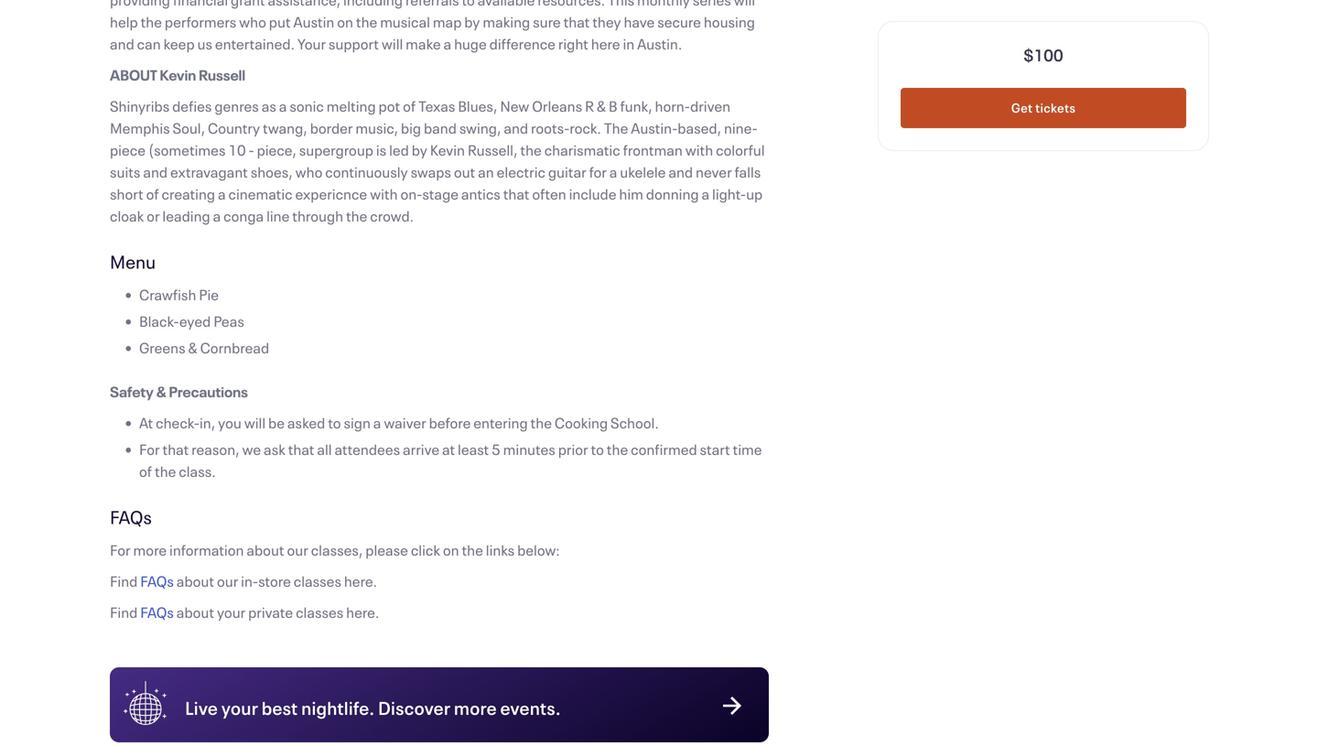 Task type: locate. For each thing, give the bounding box(es) containing it.
1 vertical spatial find
[[110, 603, 138, 622]]

the down expericnce
[[346, 206, 368, 226]]

classes right private
[[296, 603, 344, 622]]

and up donning
[[669, 162, 693, 182]]

2 horizontal spatial &
[[597, 96, 606, 116]]

0 vertical spatial your
[[217, 603, 246, 622]]

1 vertical spatial kevin
[[430, 140, 465, 160]]

prior
[[558, 440, 589, 459]]

reason,
[[192, 440, 240, 459]]

of down at
[[139, 462, 152, 481]]

0 vertical spatial our
[[287, 540, 309, 560]]

1 vertical spatial faqs link
[[140, 603, 174, 622]]

class.
[[179, 462, 216, 481]]

0 horizontal spatial and
[[143, 162, 168, 182]]

for
[[139, 440, 160, 459], [110, 540, 131, 560]]

below:
[[518, 540, 560, 560]]

the down school.
[[607, 440, 629, 459]]

0 horizontal spatial kevin
[[160, 65, 196, 85]]

antics
[[462, 184, 501, 204]]

kevin down band
[[430, 140, 465, 160]]

with down based, on the right of page
[[686, 140, 714, 160]]

0 horizontal spatial with
[[370, 184, 398, 204]]

kevin inside shinyribs defies genres as a sonic melting pot of texas blues, new orleans r & b funk, horn-driven memphis soul, country twang, border music, big band swing, and roots-rock. the austin-based, nine- piece (sometimes 10 - piece, supergroup is led by kevin russell, the charismatic frontman with colorful suits and extravagant shoes, who continuously swaps out an electric guitar for a ukelele and never falls short of creating a cinematic expericnce with on-stage antics that often include him donning a light-up cloak or leading a conga line through the crowd.
[[430, 140, 465, 160]]

1 horizontal spatial our
[[287, 540, 309, 560]]

that inside shinyribs defies genres as a sonic melting pot of texas blues, new orleans r & b funk, horn-driven memphis soul, country twang, border music, big band swing, and roots-rock. the austin-based, nine- piece (sometimes 10 - piece, supergroup is led by kevin russell, the charismatic frontman with colorful suits and extravagant shoes, who continuously swaps out an electric guitar for a ukelele and never falls short of creating a cinematic expericnce with on-stage antics that often include him donning a light-up cloak or leading a conga line through the crowd.
[[504, 184, 530, 204]]

we
[[242, 440, 261, 459]]

a left conga at the top of page
[[213, 206, 221, 226]]

2 vertical spatial &
[[156, 382, 166, 402]]

him
[[620, 184, 644, 204]]

about down "information"
[[177, 572, 214, 591]]

twang,
[[263, 118, 308, 138]]

1 horizontal spatial with
[[686, 140, 714, 160]]

an
[[478, 162, 494, 182]]

events.
[[500, 696, 561, 720]]

about for your
[[177, 603, 214, 622]]

0 vertical spatial for
[[139, 440, 160, 459]]

precautions
[[169, 382, 248, 402]]

donning
[[646, 184, 699, 204]]

you
[[218, 413, 242, 433]]

kevin
[[160, 65, 196, 85], [430, 140, 465, 160]]

2 vertical spatial of
[[139, 462, 152, 481]]

a down never
[[702, 184, 710, 204]]

crowd.
[[370, 206, 414, 226]]

1 horizontal spatial more
[[454, 696, 497, 720]]

menu
[[110, 250, 156, 274]]

that left all
[[288, 440, 315, 459]]

of right pot
[[403, 96, 416, 116]]

0 horizontal spatial more
[[133, 540, 167, 560]]

falls
[[735, 162, 761, 182]]

your right the live
[[221, 696, 258, 720]]

best
[[262, 696, 298, 720]]

of
[[403, 96, 416, 116], [146, 184, 159, 204], [139, 462, 152, 481]]

2 vertical spatial faqs
[[140, 603, 174, 622]]

to left sign
[[328, 413, 341, 433]]

1 vertical spatial your
[[221, 696, 258, 720]]

links
[[486, 540, 515, 560]]

that down electric
[[504, 184, 530, 204]]

as
[[262, 96, 277, 116]]

our up store
[[287, 540, 309, 560]]

faqs link
[[140, 572, 174, 591], [140, 603, 174, 622]]

1 faqs link from the top
[[140, 572, 174, 591]]

0 vertical spatial to
[[328, 413, 341, 433]]

shoes,
[[251, 162, 293, 182]]

more left "information"
[[133, 540, 167, 560]]

memphis
[[110, 118, 170, 138]]

2 faqs link from the top
[[140, 603, 174, 622]]

get tickets
[[1012, 99, 1076, 116]]

faqs link for about your private classes here.
[[140, 603, 174, 622]]

of up or
[[146, 184, 159, 204]]

our left in-
[[217, 572, 238, 591]]

often
[[532, 184, 567, 204]]

is
[[376, 140, 387, 160]]

stage
[[423, 184, 459, 204]]

about up store
[[247, 540, 284, 560]]

your down find faqs about our in-store classes here.
[[217, 603, 246, 622]]

melting
[[327, 96, 376, 116]]

find faqs about your private classes here.
[[110, 603, 379, 622]]

faqs link for about our in-store classes here.
[[140, 572, 174, 591]]

please
[[366, 540, 408, 560]]

based,
[[678, 118, 722, 138]]

waiver
[[384, 413, 427, 433]]

& left b
[[597, 96, 606, 116]]

for down at
[[139, 440, 160, 459]]

our
[[287, 540, 309, 560], [217, 572, 238, 591]]

about for our
[[177, 572, 214, 591]]

0 vertical spatial more
[[133, 540, 167, 560]]

swing,
[[460, 118, 501, 138]]

b
[[609, 96, 618, 116]]

1 find from the top
[[110, 572, 138, 591]]

0 vertical spatial here.
[[344, 572, 377, 591]]

faqs for about our in-store classes here.
[[140, 572, 174, 591]]

with up crowd.
[[370, 184, 398, 204]]

at
[[139, 413, 153, 433]]

1 vertical spatial more
[[454, 696, 497, 720]]

orleans
[[532, 96, 583, 116]]

more left events.
[[454, 696, 497, 720]]

piece
[[110, 140, 146, 160]]

the left class. at the left of the page
[[155, 462, 176, 481]]

time
[[733, 440, 763, 459]]

to right prior
[[591, 440, 604, 459]]

music,
[[356, 118, 398, 138]]

and right the suits
[[143, 162, 168, 182]]

1 vertical spatial &
[[188, 338, 198, 358]]

& right safety
[[156, 382, 166, 402]]

greens
[[139, 338, 186, 358]]

funk,
[[621, 96, 653, 116]]

&
[[597, 96, 606, 116], [188, 338, 198, 358], [156, 382, 166, 402]]

1 vertical spatial classes
[[296, 603, 344, 622]]

include
[[569, 184, 617, 204]]

1 vertical spatial faqs
[[140, 572, 174, 591]]

0 vertical spatial find
[[110, 572, 138, 591]]

swaps
[[411, 162, 451, 182]]

2 find from the top
[[110, 603, 138, 622]]

the up minutes
[[531, 413, 552, 433]]

2 vertical spatial about
[[177, 603, 214, 622]]

a right sign
[[374, 413, 381, 433]]

kevin up defies
[[160, 65, 196, 85]]

1 horizontal spatial for
[[139, 440, 160, 459]]

& down "eyed"
[[188, 338, 198, 358]]

2 horizontal spatial that
[[504, 184, 530, 204]]

0 horizontal spatial our
[[217, 572, 238, 591]]

peas
[[214, 311, 244, 331]]

0 vertical spatial classes
[[294, 572, 342, 591]]

that
[[504, 184, 530, 204], [163, 440, 189, 459], [288, 440, 315, 459]]

0 vertical spatial faqs
[[110, 505, 152, 529]]

that down check-
[[163, 440, 189, 459]]

1 vertical spatial about
[[177, 572, 214, 591]]

about down find faqs about our in-store classes here.
[[177, 603, 214, 622]]

0 vertical spatial &
[[597, 96, 606, 116]]

here. down please on the left bottom of the page
[[346, 603, 379, 622]]

0 vertical spatial with
[[686, 140, 714, 160]]

soul,
[[173, 118, 205, 138]]

tickets
[[1036, 99, 1076, 116]]

1 horizontal spatial kevin
[[430, 140, 465, 160]]

your
[[217, 603, 246, 622], [221, 696, 258, 720]]

black-
[[139, 311, 179, 331]]

0 horizontal spatial for
[[110, 540, 131, 560]]

and down new
[[504, 118, 529, 138]]

up
[[747, 184, 763, 204]]

0 vertical spatial faqs link
[[140, 572, 174, 591]]

pie
[[199, 285, 219, 305]]

more
[[133, 540, 167, 560], [454, 696, 497, 720]]

a down "extravagant"
[[218, 184, 226, 204]]

0 vertical spatial of
[[403, 96, 416, 116]]

blues,
[[458, 96, 498, 116]]

supergroup
[[299, 140, 374, 160]]

1 horizontal spatial and
[[504, 118, 529, 138]]

will
[[244, 413, 266, 433]]

all
[[317, 440, 332, 459]]

get tickets button
[[901, 88, 1187, 128]]

for left "information"
[[110, 540, 131, 560]]

a
[[279, 96, 287, 116], [610, 162, 618, 182], [218, 184, 226, 204], [702, 184, 710, 204], [213, 206, 221, 226], [374, 413, 381, 433]]

here. down classes,
[[344, 572, 377, 591]]

by
[[412, 140, 428, 160]]

& inside crawfish pie black-eyed peas greens & cornbread
[[188, 338, 198, 358]]

classes down for more information about our classes, please click on the links below:
[[294, 572, 342, 591]]

about
[[247, 540, 284, 560], [177, 572, 214, 591], [177, 603, 214, 622]]

0 vertical spatial kevin
[[160, 65, 196, 85]]

russell
[[199, 65, 246, 85]]

0 vertical spatial about
[[247, 540, 284, 560]]

on-
[[401, 184, 423, 204]]

rock.
[[570, 118, 602, 138]]

1 horizontal spatial &
[[188, 338, 198, 358]]

1 vertical spatial to
[[591, 440, 604, 459]]

live
[[185, 696, 218, 720]]



Task type: describe. For each thing, give the bounding box(es) containing it.
never
[[696, 162, 732, 182]]

pot
[[379, 96, 400, 116]]

school.
[[611, 413, 659, 433]]

through
[[292, 206, 344, 226]]

cloak
[[110, 206, 144, 226]]

0 horizontal spatial to
[[328, 413, 341, 433]]

for more information about our classes, please click on the links below:
[[110, 540, 560, 560]]

crawfish pie black-eyed peas greens & cornbread
[[139, 285, 269, 358]]

cooking
[[555, 413, 608, 433]]

(sometimes
[[148, 140, 226, 160]]

1 horizontal spatial to
[[591, 440, 604, 459]]

russell,
[[468, 140, 518, 160]]

creating
[[162, 184, 215, 204]]

entering
[[474, 413, 528, 433]]

cornbread
[[200, 338, 269, 358]]

frontman
[[623, 140, 683, 160]]

in,
[[200, 413, 215, 433]]

for
[[589, 162, 607, 182]]

find for find faqs about our in-store classes here.
[[110, 572, 138, 591]]

information
[[170, 540, 244, 560]]

be
[[268, 413, 285, 433]]

guitar
[[549, 162, 587, 182]]

in-
[[241, 572, 258, 591]]

0 horizontal spatial &
[[156, 382, 166, 402]]

asked
[[288, 413, 325, 433]]

of inside at check-in, you will be asked to sign a waiver before entering the cooking school. for that reason, we ask that all attendees arrive at least 5 minutes prior to the confirmed start time of the class.
[[139, 462, 152, 481]]

1 vertical spatial for
[[110, 540, 131, 560]]

1 vertical spatial with
[[370, 184, 398, 204]]

start
[[700, 440, 731, 459]]

on
[[443, 540, 459, 560]]

arrow right chunky_svg image
[[719, 692, 747, 720]]

the right on
[[462, 540, 484, 560]]

classes,
[[311, 540, 363, 560]]

about kevin russell
[[110, 65, 246, 85]]

charismatic
[[545, 140, 621, 160]]

at check-in, you will be asked to sign a waiver before entering the cooking school. for that reason, we ask that all attendees arrive at least 5 minutes prior to the confirmed start time of the class.
[[139, 413, 763, 481]]

find for find faqs about your private classes here.
[[110, 603, 138, 622]]

a right as on the top of the page
[[279, 96, 287, 116]]

shinyribs
[[110, 96, 170, 116]]

confirmed
[[631, 440, 698, 459]]

shinyribs defies genres as a sonic melting pot of texas blues, new orleans r & b funk, horn-driven memphis soul, country twang, border music, big band swing, and roots-rock. the austin-based, nine- piece (sometimes 10 - piece, supergroup is led by kevin russell, the charismatic frontman with colorful suits and extravagant shoes, who continuously swaps out an electric guitar for a ukelele and never falls short of creating a cinematic expericnce with on-stage antics that often include him donning a light-up cloak or leading a conga line through the crowd.
[[110, 96, 765, 226]]

ukelele
[[620, 162, 666, 182]]

$100
[[1024, 44, 1064, 66]]

about
[[110, 65, 157, 85]]

line
[[267, 206, 290, 226]]

private
[[248, 603, 293, 622]]

band
[[424, 118, 457, 138]]

a right for
[[610, 162, 618, 182]]

the
[[604, 118, 629, 138]]

before
[[429, 413, 471, 433]]

live your best nightlife. discover more events.
[[185, 696, 561, 720]]

5
[[492, 440, 501, 459]]

border
[[310, 118, 353, 138]]

driven
[[691, 96, 731, 116]]

a inside at check-in, you will be asked to sign a waiver before entering the cooking school. for that reason, we ask that all attendees arrive at least 5 minutes prior to the confirmed start time of the class.
[[374, 413, 381, 433]]

sign
[[344, 413, 371, 433]]

find faqs about our in-store classes here.
[[110, 572, 377, 591]]

genres
[[215, 96, 259, 116]]

check-
[[156, 413, 200, 433]]

ask
[[264, 440, 286, 459]]

nightlife.
[[301, 696, 375, 720]]

1 vertical spatial here.
[[346, 603, 379, 622]]

extravagant
[[170, 162, 248, 182]]

light-
[[713, 184, 747, 204]]

conga
[[224, 206, 264, 226]]

10
[[228, 140, 246, 160]]

austin-
[[631, 118, 678, 138]]

1 vertical spatial of
[[146, 184, 159, 204]]

2 horizontal spatial and
[[669, 162, 693, 182]]

1 vertical spatial our
[[217, 572, 238, 591]]

safety
[[110, 382, 154, 402]]

suits
[[110, 162, 141, 182]]

continuously
[[325, 162, 408, 182]]

nine-
[[724, 118, 758, 138]]

the up electric
[[521, 140, 542, 160]]

& inside shinyribs defies genres as a sonic melting pot of texas blues, new orleans r & b funk, horn-driven memphis soul, country twang, border music, big band swing, and roots-rock. the austin-based, nine- piece (sometimes 10 - piece, supergroup is led by kevin russell, the charismatic frontman with colorful suits and extravagant shoes, who continuously swaps out an electric guitar for a ukelele and never falls short of creating a cinematic expericnce with on-stage antics that often include him donning a light-up cloak or leading a conga line through the crowd.
[[597, 96, 606, 116]]

1 horizontal spatial that
[[288, 440, 315, 459]]

short
[[110, 184, 143, 204]]

roots-
[[531, 118, 570, 138]]

sonic
[[290, 96, 324, 116]]

for inside at check-in, you will be asked to sign a waiver before entering the cooking school. for that reason, we ask that all attendees arrive at least 5 minutes prior to the confirmed start time of the class.
[[139, 440, 160, 459]]

texas
[[419, 96, 456, 116]]

country
[[208, 118, 260, 138]]

faqs for about your private classes here.
[[140, 603, 174, 622]]

0 horizontal spatial that
[[163, 440, 189, 459]]

eyed
[[179, 311, 211, 331]]

colorful
[[716, 140, 765, 160]]

crawfish
[[139, 285, 196, 305]]

minutes
[[503, 440, 556, 459]]

at
[[442, 440, 455, 459]]

-
[[249, 140, 254, 160]]

least
[[458, 440, 489, 459]]



Task type: vqa. For each thing, say whether or not it's contained in the screenshot.
the leftmost Fri,
no



